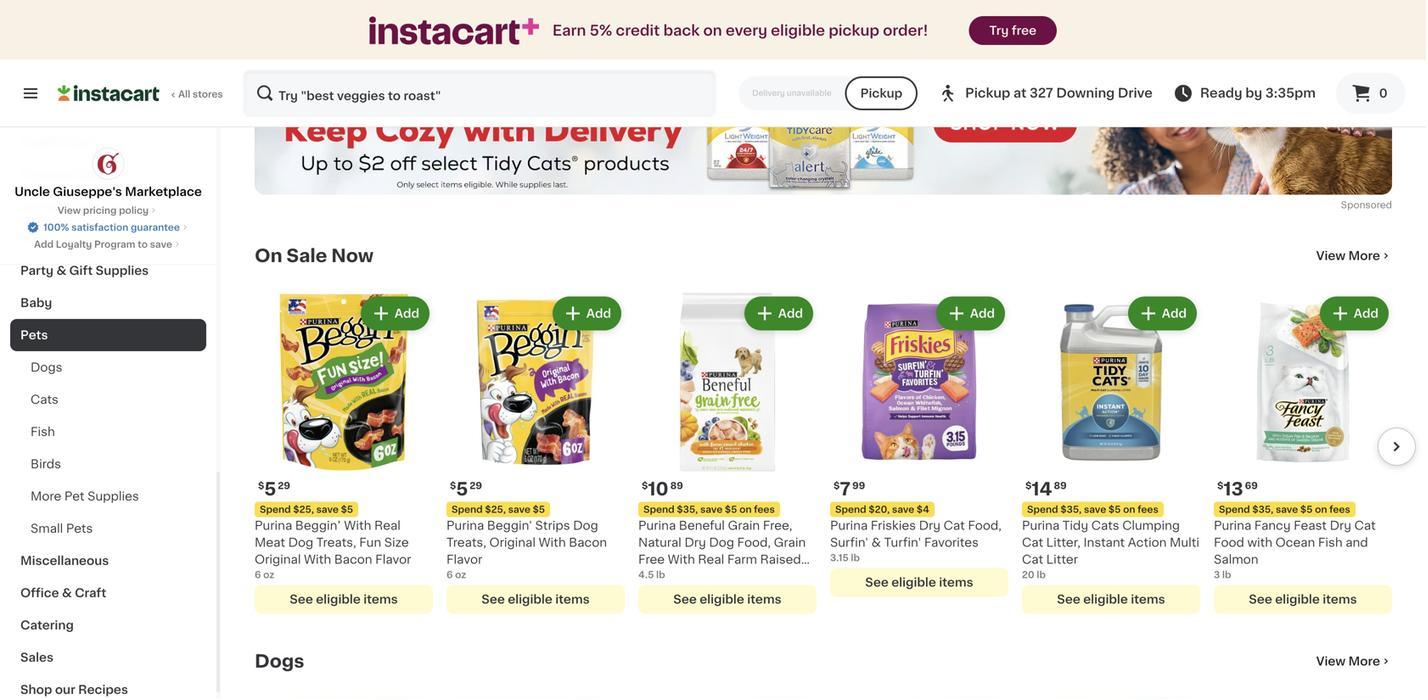 Task type: locate. For each thing, give the bounding box(es) containing it.
1 view more link from the top
[[1316, 247, 1392, 264]]

view pricing policy
[[58, 206, 149, 215]]

see eligible items button down "purina beggin' with real meat dog treats, fun size original with bacon flavor 6 oz"
[[255, 585, 433, 614]]

4 $ from the left
[[834, 481, 840, 491]]

0 horizontal spatial flavor
[[375, 554, 411, 566]]

add loyalty program to save link
[[34, 238, 182, 251]]

1 purina from the left
[[255, 520, 292, 532]]

0 horizontal spatial food,
[[737, 537, 771, 549]]

nsored
[[1360, 200, 1392, 210]]

purina for purina beggin' with real meat dog treats, fun size original with bacon flavor 6 oz
[[255, 520, 292, 532]]

2 horizontal spatial spend $35, save $5 on fees
[[1219, 505, 1350, 514]]

items down "fun"
[[364, 594, 398, 606]]

items for purina beggin' strips dog treats, original with bacon flavor
[[555, 594, 590, 606]]

1 vertical spatial food,
[[737, 537, 771, 549]]

1 vertical spatial real
[[698, 554, 724, 566]]

0 horizontal spatial cats
[[31, 394, 58, 406]]

with up chicken
[[668, 554, 695, 566]]

try free
[[989, 25, 1037, 37]]

dog inside "purina beggin' with real meat dog treats, fun size original with bacon flavor 6 oz"
[[288, 537, 313, 549]]

spend $35, save $5 on fees
[[643, 505, 775, 514], [1027, 505, 1159, 514], [1219, 505, 1350, 514]]

1 fees from the left
[[754, 505, 775, 514]]

6
[[255, 570, 261, 580], [447, 570, 453, 580]]

oz
[[263, 570, 274, 580], [455, 570, 466, 580]]

see eligible items button for purina tidy cats clumping cat litter, instant action multi cat litter
[[1022, 585, 1200, 614]]

pets down the baby
[[20, 329, 48, 341]]

1 vertical spatial care
[[77, 168, 106, 180]]

0 horizontal spatial original
[[255, 554, 301, 566]]

add button for fancy
[[1322, 298, 1387, 329]]

care up personal care on the left top of the page
[[64, 136, 93, 148]]

view for on sale now
[[1316, 250, 1346, 262]]

items for purina beggin' with real meat dog treats, fun size original with bacon flavor
[[364, 594, 398, 606]]

pickup inside button
[[860, 87, 903, 99]]

1 horizontal spatial treats,
[[447, 537, 486, 549]]

20
[[1022, 570, 1035, 580]]

0 horizontal spatial 6
[[255, 570, 261, 580]]

1 $5 from the left
[[341, 505, 353, 514]]

purina beggin' with real meat dog treats, fun size original with bacon flavor 6 oz
[[255, 520, 411, 580]]

lb inside purina fancy feast dry cat food with ocean fish and salmon 3 lb
[[1222, 570, 1231, 580]]

treats, down beggin'
[[316, 537, 356, 549]]

1 horizontal spatial pickup
[[965, 87, 1010, 99]]

with inside purina beneful grain free, natural dry dog food, grain free with real farm raised chicken
[[668, 554, 695, 566]]

29 up meat
[[278, 481, 290, 491]]

see eligible items for purina fancy feast dry cat food with ocean fish and salmon
[[1249, 594, 1357, 606]]

1 horizontal spatial original
[[489, 537, 536, 549]]

see down chicken
[[673, 594, 697, 606]]

1 horizontal spatial 6
[[447, 570, 453, 580]]

1 vertical spatial original
[[255, 554, 301, 566]]

1 horizontal spatial flavor
[[447, 554, 482, 566]]

0 horizontal spatial dry
[[684, 537, 706, 549]]

see eligible items button down purina beggin' strips dog treats, original with bacon flavor 6 oz
[[447, 585, 625, 614]]

0 horizontal spatial treats,
[[316, 537, 356, 549]]

89 for 14
[[1054, 481, 1067, 491]]

all stores link
[[58, 70, 224, 117]]

$5 up instant
[[1109, 505, 1121, 514]]

& inside the purina friskies dry cat food, surfin' & turfin' favorites 3.15 lb
[[871, 537, 881, 549]]

satisfaction
[[71, 223, 128, 232]]

beneful
[[679, 520, 725, 532]]

add for purina beggin' with real meat dog treats, fun size original with bacon flavor
[[395, 308, 419, 320]]

multi
[[1170, 537, 1199, 549]]

original down meat
[[255, 554, 301, 566]]

0 horizontal spatial real
[[374, 520, 401, 532]]

5%
[[590, 23, 612, 38]]

1 horizontal spatial fish
[[1318, 537, 1343, 549]]

1 horizontal spatial 29
[[470, 481, 482, 491]]

5 product group from the left
[[1022, 293, 1200, 614]]

program
[[94, 240, 135, 249]]

$ 5 29
[[258, 480, 290, 498], [450, 480, 482, 498]]

1 flavor from the left
[[375, 554, 411, 566]]

see down "purina beggin' with real meat dog treats, fun size original with bacon flavor 6 oz"
[[290, 594, 313, 606]]

0 horizontal spatial pets
[[20, 329, 48, 341]]

save up friskies
[[892, 505, 914, 514]]

$ for purina fancy feast dry cat food with ocean fish and salmon
[[1217, 481, 1224, 491]]

4 add button from the left
[[938, 298, 1003, 329]]

grain left free,
[[728, 520, 760, 532]]

save for purina beggin' strips dog treats, original with bacon flavor
[[508, 505, 530, 514]]

0 vertical spatial cats
[[31, 394, 58, 406]]

spend $35, save $5 on fees up fancy
[[1219, 505, 1350, 514]]

2 $25, from the left
[[485, 505, 506, 514]]

$ inside $ 7 99
[[834, 481, 840, 491]]

1 vertical spatial dogs link
[[255, 652, 304, 672]]

&
[[56, 265, 66, 277], [871, 537, 881, 549], [62, 587, 72, 599]]

add button
[[362, 298, 428, 329], [554, 298, 620, 329], [746, 298, 812, 329], [938, 298, 1003, 329], [1130, 298, 1195, 329], [1322, 298, 1387, 329]]

purina friskies dry cat food, surfin' & turfin' favorites 3.15 lb
[[830, 520, 1002, 563]]

0 vertical spatial &
[[56, 265, 66, 277]]

2 6 from the left
[[447, 570, 453, 580]]

purina inside purina fancy feast dry cat food with ocean fish and salmon 3 lb
[[1214, 520, 1251, 532]]

see eligible items button down farm
[[638, 585, 817, 614]]

100% satisfaction guarantee button
[[26, 217, 190, 234]]

purina inside "purina beggin' with real meat dog treats, fun size original with bacon flavor 6 oz"
[[255, 520, 292, 532]]

2 vertical spatial &
[[62, 587, 72, 599]]

with down strips
[[539, 537, 566, 549]]

dry up and
[[1330, 520, 1352, 532]]

3 purina from the left
[[638, 520, 676, 532]]

original down beggin'
[[489, 537, 536, 549]]

on for 13
[[1315, 505, 1327, 514]]

2 spend $35, save $5 on fees from the left
[[1027, 505, 1159, 514]]

spend $25, save $5 up beggin'
[[260, 505, 353, 514]]

2 spend $25, save $5 from the left
[[452, 505, 545, 514]]

add for purina tidy cats clumping cat litter, instant action multi cat litter
[[1162, 308, 1187, 320]]

pickup for pickup
[[860, 87, 903, 99]]

1 horizontal spatial $ 5 29
[[450, 480, 482, 498]]

2 treats, from the left
[[447, 537, 486, 549]]

0 horizontal spatial spend $25, save $5
[[260, 505, 353, 514]]

89 for 10
[[670, 481, 683, 491]]

save for purina beggin' with real meat dog treats, fun size original with bacon flavor
[[316, 505, 339, 514]]

$5
[[341, 505, 353, 514], [533, 505, 545, 514], [725, 505, 737, 514], [1109, 505, 1121, 514], [1300, 505, 1313, 514]]

see eligible items down "purina beggin' with real meat dog treats, fun size original with bacon flavor 6 oz"
[[290, 594, 398, 606]]

1 oz from the left
[[263, 570, 274, 580]]

1 horizontal spatial $35,
[[1061, 505, 1082, 514]]

0 horizontal spatial $25,
[[293, 505, 314, 514]]

1 horizontal spatial dog
[[573, 520, 598, 532]]

view more link for dogs
[[1316, 653, 1392, 670]]

fees up and
[[1329, 505, 1350, 514]]

save up beggin'
[[508, 505, 530, 514]]

see eligible items button for purina fancy feast dry cat food with ocean fish and salmon
[[1214, 585, 1392, 614]]

purina tidy cats clumping cat litter, instant action multi cat litter 20 lb
[[1022, 520, 1199, 580]]

more for on sale now
[[1349, 250, 1380, 262]]

0 horizontal spatial 29
[[278, 481, 290, 491]]

1 horizontal spatial spend $35, save $5 on fees
[[1027, 505, 1159, 514]]

6 inside purina beggin' strips dog treats, original with bacon flavor 6 oz
[[447, 570, 453, 580]]

food,
[[968, 520, 1002, 532], [737, 537, 771, 549]]

0 horizontal spatial fees
[[754, 505, 775, 514]]

floral link
[[10, 222, 206, 255]]

kitchen supplies link
[[10, 190, 206, 222]]

1 5 from the left
[[264, 480, 276, 498]]

lb inside the purina friskies dry cat food, surfin' & turfin' favorites 3.15 lb
[[851, 553, 860, 563]]

0 horizontal spatial 89
[[670, 481, 683, 491]]

2 horizontal spatial dog
[[709, 537, 734, 549]]

food, up "favorites"
[[968, 520, 1002, 532]]

1 horizontal spatial pets
[[66, 523, 93, 535]]

fees up free,
[[754, 505, 775, 514]]

cats link
[[10, 384, 206, 416]]

on up "feast"
[[1315, 505, 1327, 514]]

supplies down birds link
[[88, 491, 139, 503]]

1 vertical spatial grain
[[774, 537, 806, 549]]

spend up purina beggin' strips dog treats, original with bacon flavor 6 oz
[[452, 505, 483, 514]]

1 horizontal spatial $25,
[[485, 505, 506, 514]]

0 button
[[1336, 73, 1406, 114]]

supplies down giuseppe's
[[71, 200, 124, 212]]

food, up farm
[[737, 537, 771, 549]]

spend down 14
[[1027, 505, 1058, 514]]

uncle giuseppe's marketplace logo image
[[92, 148, 124, 180]]

$ 5 29 for purina beggin' strips dog treats, original with bacon flavor
[[450, 480, 482, 498]]

6 add button from the left
[[1322, 298, 1387, 329]]

2 vertical spatial more
[[1349, 656, 1380, 668]]

2 horizontal spatial dry
[[1330, 520, 1352, 532]]

supplies
[[71, 200, 124, 212], [96, 265, 149, 277], [88, 491, 139, 503]]

purina beggin' strips dog treats, original with bacon flavor 6 oz
[[447, 520, 607, 580]]

6 inside "purina beggin' with real meat dog treats, fun size original with bacon flavor 6 oz"
[[255, 570, 261, 580]]

recipes
[[78, 684, 128, 696]]

$35, for 13
[[1252, 505, 1274, 514]]

view
[[58, 206, 81, 215], [1316, 250, 1346, 262], [1316, 656, 1346, 668]]

4 purina from the left
[[830, 520, 868, 532]]

cats up birds
[[31, 394, 58, 406]]

items for purina fancy feast dry cat food with ocean fish and salmon
[[1323, 594, 1357, 606]]

1 view more from the top
[[1316, 250, 1380, 262]]

1 spend $25, save $5 from the left
[[260, 505, 353, 514]]

1 horizontal spatial cats
[[1091, 520, 1119, 532]]

89 right 10 at bottom left
[[670, 481, 683, 491]]

2 5 from the left
[[456, 480, 468, 498]]

see down salmon
[[1249, 594, 1272, 606]]

0 horizontal spatial dog
[[288, 537, 313, 549]]

5 $5 from the left
[[1300, 505, 1313, 514]]

supplies down program
[[96, 265, 149, 277]]

see eligible items down purina beggin' strips dog treats, original with bacon flavor 6 oz
[[482, 594, 590, 606]]

spend $35, save $5 on fees up beneful
[[643, 505, 775, 514]]

spend $25, save $5 for beggin'
[[260, 505, 353, 514]]

add button for beggin'
[[362, 298, 428, 329]]

2 view more link from the top
[[1316, 653, 1392, 670]]

1 horizontal spatial dogs
[[255, 653, 304, 671]]

sale
[[287, 247, 327, 265]]

grain
[[728, 520, 760, 532], [774, 537, 806, 549]]

dogs
[[31, 362, 62, 374], [255, 653, 304, 671]]

fees up clumping
[[1138, 505, 1159, 514]]

purina for purina beggin' strips dog treats, original with bacon flavor 6 oz
[[447, 520, 484, 532]]

bacon inside purina beggin' strips dog treats, original with bacon flavor 6 oz
[[569, 537, 607, 549]]

add
[[34, 240, 54, 249], [395, 308, 419, 320], [586, 308, 611, 320], [778, 308, 803, 320], [970, 308, 995, 320], [1162, 308, 1187, 320], [1354, 308, 1379, 320]]

2 oz from the left
[[455, 570, 466, 580]]

birds
[[31, 458, 61, 470]]

party
[[20, 265, 54, 277]]

eligible down purina tidy cats clumping cat litter, instant action multi cat litter 20 lb
[[1083, 594, 1128, 606]]

purina up food
[[1214, 520, 1251, 532]]

1 horizontal spatial 5
[[456, 480, 468, 498]]

2 flavor from the left
[[447, 554, 482, 566]]

see eligible items down purina tidy cats clumping cat litter, instant action multi cat litter 20 lb
[[1057, 594, 1165, 606]]

$20,
[[869, 505, 890, 514]]

eligible down purina beggin' strips dog treats, original with bacon flavor 6 oz
[[508, 594, 552, 606]]

1 product group from the left
[[255, 293, 433, 614]]

0 horizontal spatial dogs link
[[10, 351, 206, 384]]

purina up meat
[[255, 520, 292, 532]]

5
[[264, 480, 276, 498], [456, 480, 468, 498]]

treats,
[[316, 537, 356, 549], [447, 537, 486, 549]]

$5 up beggin'
[[341, 505, 353, 514]]

0 horizontal spatial 5
[[264, 480, 276, 498]]

$ 5 29 for purina beggin' with real meat dog treats, fun size original with bacon flavor
[[258, 480, 290, 498]]

see down litter
[[1057, 594, 1080, 606]]

eligible right every
[[771, 23, 825, 38]]

6 purina from the left
[[1214, 520, 1251, 532]]

items down raised
[[747, 594, 782, 606]]

treats, inside purina beggin' strips dog treats, original with bacon flavor 6 oz
[[447, 537, 486, 549]]

0 vertical spatial bacon
[[569, 537, 607, 549]]

fees for 10
[[754, 505, 775, 514]]

1 add button from the left
[[362, 298, 428, 329]]

marketplace
[[125, 186, 202, 198]]

supplies inside 'link'
[[88, 491, 139, 503]]

3 $ from the left
[[642, 481, 648, 491]]

2 $ from the left
[[450, 481, 456, 491]]

save for purina friskies dry cat food, surfin' & turfin' favorites
[[892, 505, 914, 514]]

office
[[20, 587, 59, 599]]

3 spend from the left
[[643, 505, 675, 514]]

with up "fun"
[[344, 520, 371, 532]]

0
[[1379, 87, 1388, 99]]

flavor
[[375, 554, 411, 566], [447, 554, 482, 566]]

purina inside purina beggin' strips dog treats, original with bacon flavor 6 oz
[[447, 520, 484, 532]]

2 89 from the left
[[1054, 481, 1067, 491]]

see eligible items for purina beggin' strips dog treats, original with bacon flavor
[[482, 594, 590, 606]]

0 vertical spatial care
[[64, 136, 93, 148]]

spend $35, save $5 on fees for 14
[[1027, 505, 1159, 514]]

save up fancy
[[1276, 505, 1298, 514]]

purina beneful grain free, natural dry dog food, grain free with real farm raised chicken
[[638, 520, 806, 583]]

3 product group from the left
[[638, 293, 817, 614]]

1 spend $35, save $5 on fees from the left
[[643, 505, 775, 514]]

food, inside purina beneful grain free, natural dry dog food, grain free with real farm raised chicken
[[737, 537, 771, 549]]

$ for purina friskies dry cat food, surfin' & turfin' favorites
[[834, 481, 840, 491]]

see eligible items button
[[830, 568, 1008, 597], [255, 585, 433, 614], [447, 585, 625, 614], [638, 585, 817, 614], [1022, 585, 1200, 614], [1214, 585, 1392, 614]]

0 vertical spatial dogs
[[31, 362, 62, 374]]

1 horizontal spatial food,
[[968, 520, 1002, 532]]

2 spend from the left
[[452, 505, 483, 514]]

0 horizontal spatial grain
[[728, 520, 760, 532]]

1 $ 5 29 from the left
[[258, 480, 290, 498]]

see for purina beggin' strips dog treats, original with bacon flavor
[[482, 594, 505, 606]]

1 $ from the left
[[258, 481, 264, 491]]

see eligible items down purina fancy feast dry cat food with ocean fish and salmon 3 lb
[[1249, 594, 1357, 606]]

None search field
[[243, 70, 717, 117]]

baby
[[20, 297, 52, 309]]

89 inside $ 10 89
[[670, 481, 683, 491]]

0 vertical spatial view more
[[1316, 250, 1380, 262]]

& left the "craft"
[[62, 587, 72, 599]]

$
[[258, 481, 264, 491], [450, 481, 456, 491], [642, 481, 648, 491], [834, 481, 840, 491], [1025, 481, 1032, 491], [1217, 481, 1224, 491]]

fees for 14
[[1138, 505, 1159, 514]]

$ for purina tidy cats clumping cat litter, instant action multi cat litter
[[1025, 481, 1032, 491]]

floral
[[20, 233, 54, 244]]

29 for beggin'
[[470, 481, 482, 491]]

$ for purina beggin' with real meat dog treats, fun size original with bacon flavor
[[258, 481, 264, 491]]

save up tidy
[[1084, 505, 1106, 514]]

free,
[[763, 520, 792, 532]]

instant
[[1084, 537, 1125, 549]]

spend $35, save $5 on fees up tidy
[[1027, 505, 1159, 514]]

ready by 3:35pm
[[1200, 87, 1316, 99]]

see down purina beggin' strips dog treats, original with bacon flavor 6 oz
[[482, 594, 505, 606]]

lb right the 3
[[1222, 570, 1231, 580]]

dry down the $4
[[919, 520, 941, 532]]

3 $5 from the left
[[725, 505, 737, 514]]

2 vertical spatial view
[[1316, 656, 1346, 668]]

eligible for purina tidy cats clumping cat litter, instant action multi cat litter
[[1083, 594, 1128, 606]]

0 horizontal spatial pickup
[[860, 87, 903, 99]]

view more for dogs
[[1316, 656, 1380, 668]]

3
[[1214, 570, 1220, 580]]

purina left beggin'
[[447, 520, 484, 532]]

0 horizontal spatial $35,
[[677, 505, 698, 514]]

items down action
[[1131, 594, 1165, 606]]

party & gift supplies link
[[10, 255, 206, 287]]

$ inside $ 10 89
[[642, 481, 648, 491]]

loyalty
[[56, 240, 92, 249]]

see for purina beneful grain free, natural dry dog food, grain free with real farm raised chicken
[[673, 594, 697, 606]]

see down the turfin'
[[865, 577, 889, 589]]

0 horizontal spatial bacon
[[334, 554, 372, 566]]

care
[[64, 136, 93, 148], [77, 168, 106, 180]]

spend down 10 at bottom left
[[643, 505, 675, 514]]

$5 up strips
[[533, 505, 545, 514]]

see eligible items button for purina beggin' strips dog treats, original with bacon flavor
[[447, 585, 625, 614]]

6 $ from the left
[[1217, 481, 1224, 491]]

0 horizontal spatial $ 5 29
[[258, 480, 290, 498]]

1 spend from the left
[[260, 505, 291, 514]]

see eligible items for purina beneful grain free, natural dry dog food, grain free with real farm raised chicken
[[673, 594, 782, 606]]

fish down "feast"
[[1318, 537, 1343, 549]]

see eligible items
[[865, 577, 973, 589], [290, 594, 398, 606], [482, 594, 590, 606], [673, 594, 782, 606], [1057, 594, 1165, 606], [1249, 594, 1357, 606]]

2 $ 5 29 from the left
[[450, 480, 482, 498]]

6 spend from the left
[[1219, 505, 1250, 514]]

1 horizontal spatial 89
[[1054, 481, 1067, 491]]

1 horizontal spatial real
[[698, 554, 724, 566]]

1 $25, from the left
[[293, 505, 314, 514]]

1 $35, from the left
[[677, 505, 698, 514]]

Search field
[[244, 71, 715, 115]]

bacon down "fun"
[[334, 554, 372, 566]]

see for purina friskies dry cat food, surfin' & turfin' favorites
[[865, 577, 889, 589]]

& left gift
[[56, 265, 66, 277]]

on sale now
[[255, 247, 374, 265]]

food
[[1214, 537, 1244, 549]]

cat left litter,
[[1022, 537, 1043, 549]]

see eligible items button down purina tidy cats clumping cat litter, instant action multi cat litter 20 lb
[[1022, 585, 1200, 614]]

pickup
[[965, 87, 1010, 99], [860, 87, 903, 99]]

see eligible items button down purina fancy feast dry cat food with ocean fish and salmon 3 lb
[[1214, 585, 1392, 614]]

0 vertical spatial food,
[[968, 520, 1002, 532]]

1 horizontal spatial grain
[[774, 537, 806, 549]]

4 $5 from the left
[[1109, 505, 1121, 514]]

1 89 from the left
[[670, 481, 683, 491]]

1 vertical spatial &
[[871, 537, 881, 549]]

0 vertical spatial supplies
[[71, 200, 124, 212]]

dry inside purina fancy feast dry cat food with ocean fish and salmon 3 lb
[[1330, 520, 1352, 532]]

2 view more from the top
[[1316, 656, 1380, 668]]

spend $25, save $5 up beggin'
[[452, 505, 545, 514]]

purina for purina tidy cats clumping cat litter, instant action multi cat litter 20 lb
[[1022, 520, 1060, 532]]

add button for beggin'
[[554, 298, 620, 329]]

add button for friskies
[[938, 298, 1003, 329]]

eligible down farm
[[700, 594, 744, 606]]

3 fees from the left
[[1329, 505, 1350, 514]]

bacon down strips
[[569, 537, 607, 549]]

lb right 4.5
[[656, 570, 665, 580]]

1 vertical spatial view more
[[1316, 656, 1380, 668]]

free
[[638, 554, 665, 566]]

$25, for beggin'
[[485, 505, 506, 514]]

$ inside the $ 13 69
[[1217, 481, 1224, 491]]

1 horizontal spatial spend $25, save $5
[[452, 505, 545, 514]]

grain up raised
[[774, 537, 806, 549]]

89 inside $ 14 89
[[1054, 481, 1067, 491]]

dog down beneful
[[709, 537, 734, 549]]

2 29 from the left
[[470, 481, 482, 491]]

see eligible items button down the purina friskies dry cat food, surfin' & turfin' favorites 3.15 lb on the right bottom
[[830, 568, 1008, 597]]

5 for purina beggin' with real meat dog treats, fun size original with bacon flavor
[[264, 480, 276, 498]]

see eligible items for purina tidy cats clumping cat litter, instant action multi cat litter
[[1057, 594, 1165, 606]]

6 product group from the left
[[1214, 293, 1392, 614]]

add for purina fancy feast dry cat food with ocean fish and salmon
[[1354, 308, 1379, 320]]

0 vertical spatial real
[[374, 520, 401, 532]]

$5 for purina tidy cats clumping cat litter, instant action multi cat litter
[[1109, 505, 1121, 514]]

items down and
[[1323, 594, 1357, 606]]

4 product group from the left
[[830, 293, 1008, 597]]

0 horizontal spatial dogs
[[31, 362, 62, 374]]

care up giuseppe's
[[77, 168, 106, 180]]

spend for purina friskies dry cat food, surfin' & turfin' favorites
[[835, 505, 866, 514]]

5 $ from the left
[[1025, 481, 1032, 491]]

2 fees from the left
[[1138, 505, 1159, 514]]

0 horizontal spatial fish
[[31, 426, 55, 438]]

save for purina fancy feast dry cat food with ocean fish and salmon
[[1276, 505, 1298, 514]]

eligible down purina fancy feast dry cat food with ocean fish and salmon 3 lb
[[1275, 594, 1320, 606]]

$ inside $ 14 89
[[1025, 481, 1032, 491]]

2 $5 from the left
[[533, 505, 545, 514]]

free
[[1012, 25, 1037, 37]]

0 vertical spatial original
[[489, 537, 536, 549]]

eligible for purina fancy feast dry cat food with ocean fish and salmon
[[1275, 594, 1320, 606]]

0 vertical spatial view more link
[[1316, 247, 1392, 264]]

shop
[[20, 684, 52, 696]]

1 horizontal spatial fees
[[1138, 505, 1159, 514]]

purina inside the purina friskies dry cat food, surfin' & turfin' favorites 3.15 lb
[[830, 520, 868, 532]]

small
[[31, 523, 63, 535]]

1 vertical spatial cats
[[1091, 520, 1119, 532]]

3 $35, from the left
[[1252, 505, 1274, 514]]

$35, for 10
[[677, 505, 698, 514]]

5 purina from the left
[[1022, 520, 1060, 532]]

items
[[939, 577, 973, 589], [364, 594, 398, 606], [555, 594, 590, 606], [747, 594, 782, 606], [1131, 594, 1165, 606], [1323, 594, 1357, 606]]

cats inside purina tidy cats clumping cat litter, instant action multi cat litter 20 lb
[[1091, 520, 1119, 532]]

2 vertical spatial supplies
[[88, 491, 139, 503]]

see eligible items down farm
[[673, 594, 782, 606]]

4 spend from the left
[[835, 505, 866, 514]]

dog right strips
[[573, 520, 598, 532]]

1 vertical spatial view
[[1316, 250, 1346, 262]]

purina up the 'natural' at the left
[[638, 520, 676, 532]]

save up beggin'
[[316, 505, 339, 514]]

$5 up "feast"
[[1300, 505, 1313, 514]]

save for purina tidy cats clumping cat litter, instant action multi cat litter
[[1084, 505, 1106, 514]]

eligible for purina beggin' with real meat dog treats, fun size original with bacon flavor
[[316, 594, 361, 606]]

pet
[[64, 491, 85, 503]]

1 vertical spatial dogs
[[255, 653, 304, 671]]

dog down beggin'
[[288, 537, 313, 549]]

dry down beneful
[[684, 537, 706, 549]]

view more
[[1316, 250, 1380, 262], [1316, 656, 1380, 668]]

2 $35, from the left
[[1061, 505, 1082, 514]]

purina inside purina beneful grain free, natural dry dog food, grain free with real farm raised chicken
[[638, 520, 676, 532]]

cat inside the purina friskies dry cat food, surfin' & turfin' favorites 3.15 lb
[[944, 520, 965, 532]]

see
[[865, 577, 889, 589], [290, 594, 313, 606], [482, 594, 505, 606], [673, 594, 697, 606], [1057, 594, 1080, 606], [1249, 594, 1272, 606]]

spo
[[1341, 200, 1360, 210]]

dog inside purina beggin' strips dog treats, original with bacon flavor 6 oz
[[573, 520, 598, 532]]

$35, up fancy
[[1252, 505, 1274, 514]]

1 6 from the left
[[255, 570, 261, 580]]

fish link
[[10, 416, 206, 448]]

1 horizontal spatial dry
[[919, 520, 941, 532]]

0 vertical spatial more
[[1349, 250, 1380, 262]]

10
[[648, 480, 669, 498]]

2 add button from the left
[[554, 298, 620, 329]]

see eligible items down the purina friskies dry cat food, surfin' & turfin' favorites 3.15 lb on the right bottom
[[865, 577, 973, 589]]

$25, up beggin'
[[293, 505, 314, 514]]

5 add button from the left
[[1130, 298, 1195, 329]]

lb right 3.15
[[851, 553, 860, 563]]

purina
[[255, 520, 292, 532], [447, 520, 484, 532], [638, 520, 676, 532], [830, 520, 868, 532], [1022, 520, 1060, 532], [1214, 520, 1251, 532]]

earn
[[553, 23, 586, 38]]

add for purina beneful grain free, natural dry dog food, grain free with real farm raised chicken
[[778, 308, 803, 320]]

view more link
[[1316, 247, 1392, 264], [1316, 653, 1392, 670]]

on up clumping
[[1123, 505, 1135, 514]]

product group
[[255, 293, 433, 614], [447, 293, 625, 614], [638, 293, 817, 614], [830, 293, 1008, 597], [1022, 293, 1200, 614], [1214, 293, 1392, 614]]

eligible down the turfin'
[[892, 577, 936, 589]]

shop our recipes link
[[10, 674, 206, 699]]

1 29 from the left
[[278, 481, 290, 491]]

save for purina beneful grain free, natural dry dog food, grain free with real farm raised chicken
[[700, 505, 723, 514]]

treats, inside "purina beggin' with real meat dog treats, fun size original with bacon flavor 6 oz"
[[316, 537, 356, 549]]

spend $20, save $4
[[835, 505, 929, 514]]

purina inside purina tidy cats clumping cat litter, instant action multi cat litter 20 lb
[[1022, 520, 1060, 532]]

on for 14
[[1123, 505, 1135, 514]]

0 horizontal spatial oz
[[263, 570, 274, 580]]

1 treats, from the left
[[316, 537, 356, 549]]

5 spend from the left
[[1027, 505, 1058, 514]]

lb inside purina tidy cats clumping cat litter, instant action multi cat litter 20 lb
[[1037, 570, 1046, 580]]

1 vertical spatial view more link
[[1316, 653, 1392, 670]]

items down "favorites"
[[939, 577, 973, 589]]

0 horizontal spatial spend $35, save $5 on fees
[[643, 505, 775, 514]]

$35, up tidy
[[1061, 505, 1082, 514]]

1 vertical spatial bacon
[[334, 554, 372, 566]]

purina for purina fancy feast dry cat food with ocean fish and salmon 3 lb
[[1214, 520, 1251, 532]]

1 vertical spatial more
[[31, 491, 61, 503]]

pickup inside popup button
[[965, 87, 1010, 99]]

pets link
[[10, 319, 206, 351]]

real up size
[[374, 520, 401, 532]]

3 spend $35, save $5 on fees from the left
[[1219, 505, 1350, 514]]

on up purina beneful grain free, natural dry dog food, grain free with real farm raised chicken
[[739, 505, 752, 514]]

1 vertical spatial fish
[[1318, 537, 1343, 549]]

2 horizontal spatial fees
[[1329, 505, 1350, 514]]

4.5 lb
[[638, 570, 665, 580]]

2 purina from the left
[[447, 520, 484, 532]]

2 horizontal spatial $35,
[[1252, 505, 1274, 514]]

pickup down order!
[[860, 87, 903, 99]]

purina up "surfin'"
[[830, 520, 868, 532]]

1 horizontal spatial oz
[[455, 570, 466, 580]]

1 horizontal spatial bacon
[[569, 537, 607, 549]]



Task type: vqa. For each thing, say whether or not it's contained in the screenshot.
Sauces
no



Task type: describe. For each thing, give the bounding box(es) containing it.
back
[[663, 23, 700, 38]]

more inside 'link'
[[31, 491, 61, 503]]

$5 for purina beneful grain free, natural dry dog food, grain free with real farm raised chicken
[[725, 505, 737, 514]]

• sponsored: keep cozy with delivery image
[[255, 53, 1392, 195]]

at
[[1013, 87, 1027, 99]]

item carousel region
[[255, 287, 1416, 624]]

dry inside the purina friskies dry cat food, surfin' & turfin' favorites 3.15 lb
[[919, 520, 941, 532]]

100%
[[43, 223, 69, 232]]

spend for purina beggin' strips dog treats, original with bacon flavor
[[452, 505, 483, 514]]

fish inside purina fancy feast dry cat food with ocean fish and salmon 3 lb
[[1318, 537, 1343, 549]]

spend $35, save $5 on fees for 13
[[1219, 505, 1350, 514]]

$ 10 89
[[642, 480, 683, 498]]

and
[[1346, 537, 1368, 549]]

giuseppe's
[[53, 186, 122, 198]]

3 add button from the left
[[746, 298, 812, 329]]

try
[[989, 25, 1009, 37]]

strips
[[535, 520, 570, 532]]

credit
[[616, 23, 660, 38]]

uncle
[[15, 186, 50, 198]]

$25, for beggin'
[[293, 505, 314, 514]]

baby link
[[10, 287, 206, 319]]

view pricing policy link
[[58, 204, 159, 217]]

& for craft
[[62, 587, 72, 599]]

see for purina fancy feast dry cat food with ocean fish and salmon
[[1249, 594, 1272, 606]]

with
[[1247, 537, 1273, 549]]

items for purina tidy cats clumping cat litter, instant action multi cat litter
[[1131, 594, 1165, 606]]

favorites
[[924, 537, 979, 549]]

miscellaneous link
[[10, 545, 206, 577]]

original inside "purina beggin' with real meat dog treats, fun size original with bacon flavor 6 oz"
[[255, 554, 301, 566]]

birds link
[[10, 448, 206, 480]]

spend $25, save $5 for beggin'
[[452, 505, 545, 514]]

ready by 3:35pm link
[[1173, 83, 1316, 104]]

0 vertical spatial fish
[[31, 426, 55, 438]]

$5 for purina fancy feast dry cat food with ocean fish and salmon
[[1300, 505, 1313, 514]]

beggin'
[[295, 520, 341, 532]]

health care
[[20, 136, 93, 148]]

purina for purina beneful grain free, natural dry dog food, grain free with real farm raised chicken
[[638, 520, 676, 532]]

kitchen supplies
[[20, 200, 124, 212]]

service type group
[[739, 76, 918, 110]]

real inside purina beneful grain free, natural dry dog food, grain free with real farm raised chicken
[[698, 554, 724, 566]]

care for health care
[[64, 136, 93, 148]]

with down beggin'
[[304, 554, 331, 566]]

add button for tidy
[[1130, 298, 1195, 329]]

$5 for purina beggin' with real meat dog treats, fun size original with bacon flavor
[[341, 505, 353, 514]]

add for purina beggin' strips dog treats, original with bacon flavor
[[586, 308, 611, 320]]

29 for beggin'
[[278, 481, 290, 491]]

now
[[331, 247, 374, 265]]

& for gift
[[56, 265, 66, 277]]

meat
[[255, 537, 285, 549]]

1 vertical spatial supplies
[[96, 265, 149, 277]]

craft
[[75, 587, 106, 599]]

catering link
[[10, 610, 206, 642]]

all
[[178, 90, 190, 99]]

1 horizontal spatial dogs link
[[255, 652, 304, 672]]

original inside purina beggin' strips dog treats, original with bacon flavor 6 oz
[[489, 537, 536, 549]]

product group containing 10
[[638, 293, 817, 614]]

spend for purina tidy cats clumping cat litter, instant action multi cat litter
[[1027, 505, 1058, 514]]

view for dogs
[[1316, 656, 1346, 668]]

office & craft link
[[10, 577, 206, 610]]

$ for purina beneful grain free, natural dry dog food, grain free with real farm raised chicken
[[642, 481, 648, 491]]

salmon
[[1214, 554, 1258, 566]]

clumping
[[1122, 520, 1180, 532]]

$ for purina beggin' strips dog treats, original with bacon flavor
[[450, 481, 456, 491]]

$ 7 99
[[834, 480, 865, 498]]

by
[[1246, 87, 1262, 99]]

cat inside purina fancy feast dry cat food with ocean fish and salmon 3 lb
[[1355, 520, 1376, 532]]

health
[[20, 136, 61, 148]]

care for personal care
[[77, 168, 106, 180]]

$35, for 14
[[1061, 505, 1082, 514]]

$5 for purina beggin' strips dog treats, original with bacon flavor
[[533, 505, 545, 514]]

on right back
[[703, 23, 722, 38]]

$4
[[917, 505, 929, 514]]

litter
[[1046, 554, 1078, 566]]

uncle giuseppe's marketplace link
[[15, 148, 202, 200]]

$ 14 89
[[1025, 480, 1067, 498]]

0 vertical spatial pets
[[20, 329, 48, 341]]

our
[[55, 684, 75, 696]]

view more for on sale now
[[1316, 250, 1380, 262]]

fun
[[359, 537, 381, 549]]

view more link for on sale now
[[1316, 247, 1392, 264]]

see eligible items for purina beggin' with real meat dog treats, fun size original with bacon flavor
[[290, 594, 398, 606]]

instacart logo image
[[58, 83, 160, 104]]

oz inside "purina beggin' with real meat dog treats, fun size original with bacon flavor 6 oz"
[[263, 570, 274, 580]]

catering
[[20, 620, 74, 632]]

more for dogs
[[1349, 656, 1380, 668]]

eligible for purina friskies dry cat food, surfin' & turfin' favorites
[[892, 577, 936, 589]]

69
[[1245, 481, 1258, 491]]

turfin'
[[884, 537, 921, 549]]

purina fancy feast dry cat food with ocean fish and salmon 3 lb
[[1214, 520, 1376, 580]]

add loyalty program to save
[[34, 240, 172, 249]]

product group containing 7
[[830, 293, 1008, 597]]

stores
[[193, 90, 223, 99]]

eligible for purina beneful grain free, natural dry dog food, grain free with real farm raised chicken
[[700, 594, 744, 606]]

farm
[[727, 554, 757, 566]]

pricing
[[83, 206, 117, 215]]

friskies
[[871, 520, 916, 532]]

see eligible items for purina friskies dry cat food, surfin' & turfin' favorites
[[865, 577, 973, 589]]

action
[[1128, 537, 1167, 549]]

oz inside purina beggin' strips dog treats, original with bacon flavor 6 oz
[[455, 570, 466, 580]]

$ 13 69
[[1217, 480, 1258, 498]]

uncle giuseppe's marketplace
[[15, 186, 202, 198]]

tidy
[[1063, 520, 1088, 532]]

page 1 of 49 group
[[255, 692, 1392, 699]]

0 vertical spatial grain
[[728, 520, 760, 532]]

bacon inside "purina beggin' with real meat dog treats, fun size original with bacon flavor 6 oz"
[[334, 554, 372, 566]]

every
[[726, 23, 767, 38]]

dog inside purina beneful grain free, natural dry dog food, grain free with real farm raised chicken
[[709, 537, 734, 549]]

1 vertical spatial pets
[[66, 523, 93, 535]]

see for purina beggin' with real meat dog treats, fun size original with bacon flavor
[[290, 594, 313, 606]]

spend for purina beggin' with real meat dog treats, fun size original with bacon flavor
[[260, 505, 291, 514]]

product group containing 14
[[1022, 293, 1200, 614]]

chicken
[[638, 571, 687, 583]]

spend $35, save $5 on fees for 10
[[643, 505, 775, 514]]

2 product group from the left
[[447, 293, 625, 614]]

fancy
[[1254, 520, 1291, 532]]

drive
[[1118, 87, 1153, 99]]

3.15
[[830, 553, 849, 563]]

see eligible items button for purina beneful grain free, natural dry dog food, grain free with real farm raised chicken
[[638, 585, 817, 614]]

fees for 13
[[1329, 505, 1350, 514]]

with inside purina beggin' strips dog treats, original with bacon flavor 6 oz
[[539, 537, 566, 549]]

product group containing 13
[[1214, 293, 1392, 614]]

add for purina friskies dry cat food, surfin' & turfin' favorites
[[970, 308, 995, 320]]

feast
[[1294, 520, 1327, 532]]

sales
[[20, 652, 54, 664]]

purina for purina friskies dry cat food, surfin' & turfin' favorites 3.15 lb
[[830, 520, 868, 532]]

spend for purina fancy feast dry cat food with ocean fish and salmon
[[1219, 505, 1250, 514]]

personal
[[20, 168, 74, 180]]

gift
[[69, 265, 93, 277]]

on sale now link
[[255, 246, 374, 266]]

order!
[[883, 23, 928, 38]]

ocean
[[1276, 537, 1315, 549]]

dry inside purina beneful grain free, natural dry dog food, grain free with real farm raised chicken
[[684, 537, 706, 549]]

on
[[255, 247, 282, 265]]

spend for purina beneful grain free, natural dry dog food, grain free with real farm raised chicken
[[643, 505, 675, 514]]

see for purina tidy cats clumping cat litter, instant action multi cat litter
[[1057, 594, 1080, 606]]

real inside "purina beggin' with real meat dog treats, fun size original with bacon flavor 6 oz"
[[374, 520, 401, 532]]

see eligible items button for purina beggin' with real meat dog treats, fun size original with bacon flavor
[[255, 585, 433, 614]]

food, inside the purina friskies dry cat food, surfin' & turfin' favorites 3.15 lb
[[968, 520, 1002, 532]]

99
[[852, 481, 865, 491]]

shop our recipes
[[20, 684, 128, 696]]

more pet supplies
[[31, 491, 139, 503]]

pickup
[[829, 23, 879, 38]]

pickup at 327 downing drive
[[965, 87, 1153, 99]]

downing
[[1056, 87, 1115, 99]]

flavor inside purina beggin' strips dog treats, original with bacon flavor 6 oz
[[447, 554, 482, 566]]

see eligible items button for purina friskies dry cat food, surfin' & turfin' favorites
[[830, 568, 1008, 597]]

0 vertical spatial dogs link
[[10, 351, 206, 384]]

party & gift supplies
[[20, 265, 149, 277]]

save down guarantee
[[150, 240, 172, 249]]

miscellaneous
[[20, 555, 109, 567]]

items for purina beneful grain free, natural dry dog food, grain free with real farm raised chicken
[[747, 594, 782, 606]]

express icon image
[[369, 16, 539, 45]]

on for 10
[[739, 505, 752, 514]]

flavor inside "purina beggin' with real meat dog treats, fun size original with bacon flavor 6 oz"
[[375, 554, 411, 566]]

eligible for purina beggin' strips dog treats, original with bacon flavor
[[508, 594, 552, 606]]

small pets
[[31, 523, 93, 535]]

cat up "20"
[[1022, 554, 1043, 566]]

100% satisfaction guarantee
[[43, 223, 180, 232]]

items for purina friskies dry cat food, surfin' & turfin' favorites
[[939, 577, 973, 589]]

pickup button
[[845, 76, 918, 110]]

13
[[1224, 480, 1243, 498]]

0 vertical spatial view
[[58, 206, 81, 215]]

3:35pm
[[1266, 87, 1316, 99]]

litter,
[[1046, 537, 1081, 549]]

5 for purina beggin' strips dog treats, original with bacon flavor
[[456, 480, 468, 498]]

pickup for pickup at 327 downing drive
[[965, 87, 1010, 99]]



